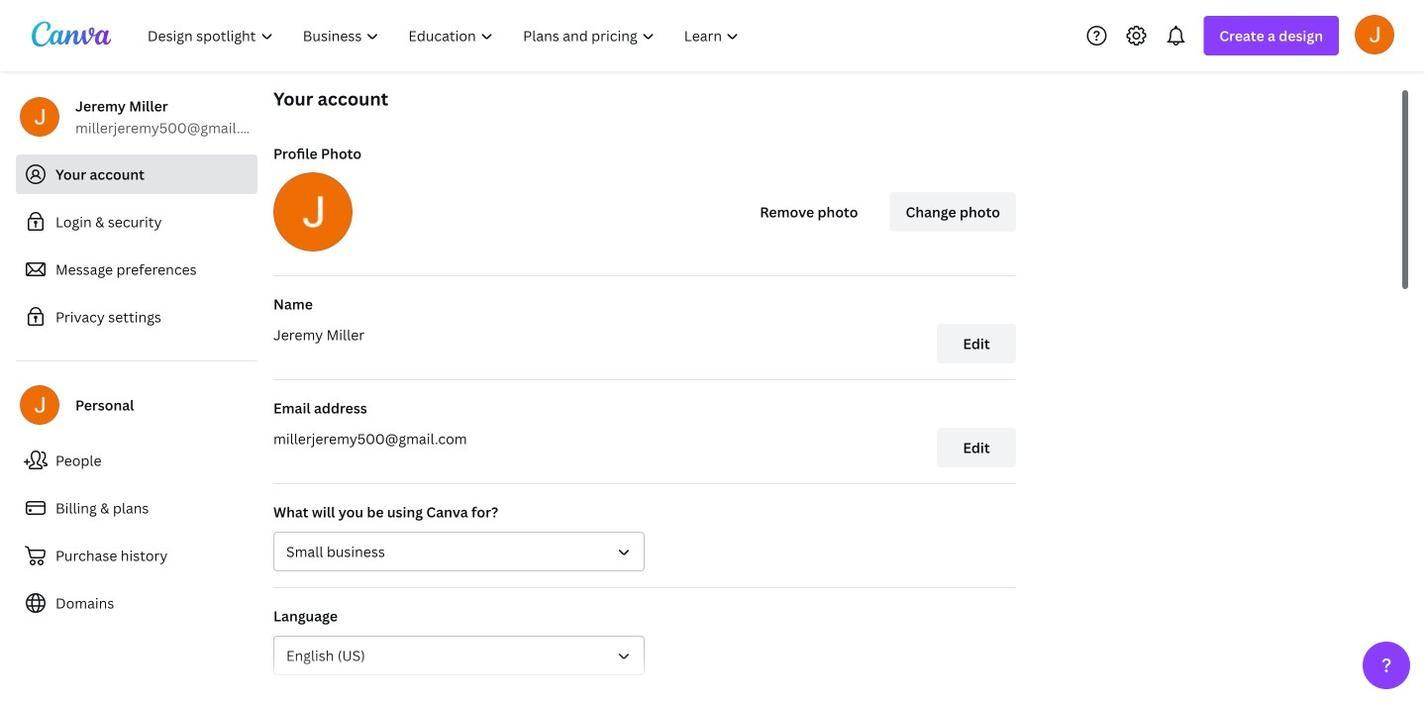 Task type: describe. For each thing, give the bounding box(es) containing it.
jeremy miller image
[[1355, 15, 1394, 54]]

top level navigation element
[[135, 16, 756, 55]]



Task type: locate. For each thing, give the bounding box(es) containing it.
None button
[[273, 532, 645, 571]]

Language: English (US) button
[[273, 636, 645, 675]]



Task type: vqa. For each thing, say whether or not it's contained in the screenshot.
#75cbe2 image
no



